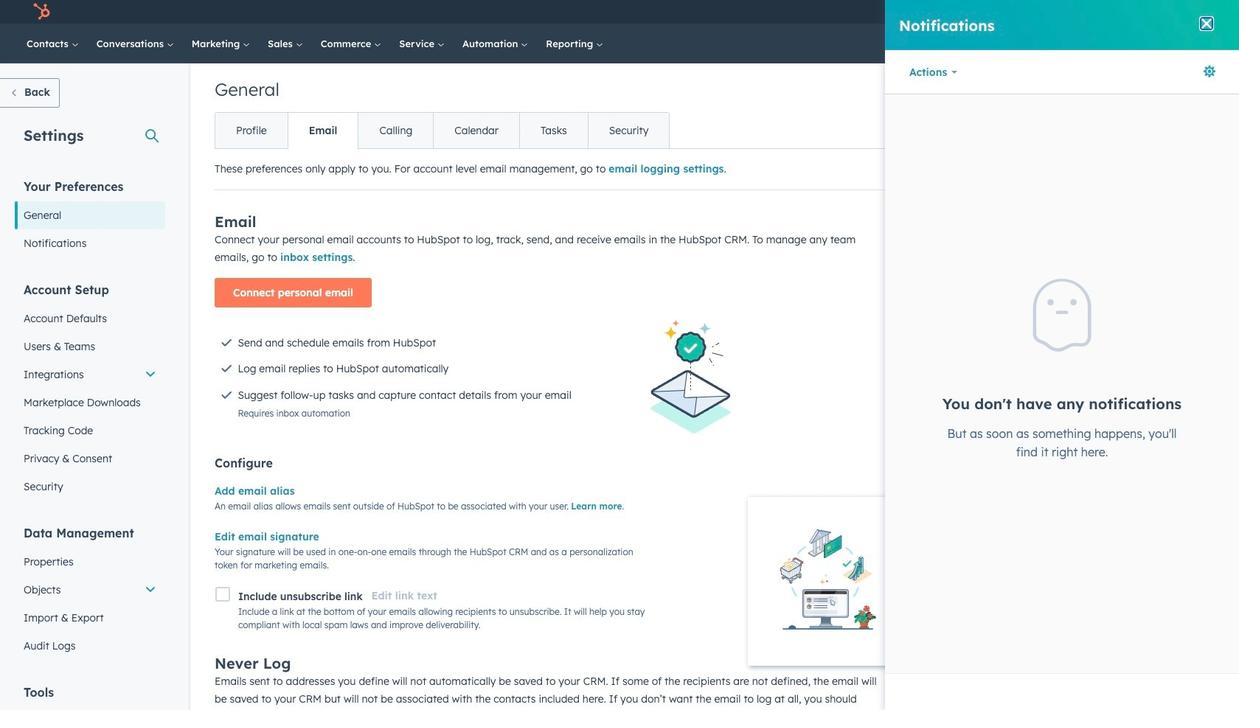 Task type: describe. For each thing, give the bounding box(es) containing it.
your preferences element
[[15, 179, 165, 258]]

marketplaces image
[[1026, 7, 1039, 20]]

account setup element
[[15, 282, 165, 501]]

christina overa image
[[1137, 5, 1151, 18]]

Search HubSpot search field
[[1032, 31, 1188, 56]]



Task type: locate. For each thing, give the bounding box(es) containing it.
navigation
[[215, 112, 670, 149]]

menu
[[918, 0, 1222, 24]]

data management element
[[15, 525, 165, 660]]



Task type: vqa. For each thing, say whether or not it's contained in the screenshot.
Christina Overa image
yes



